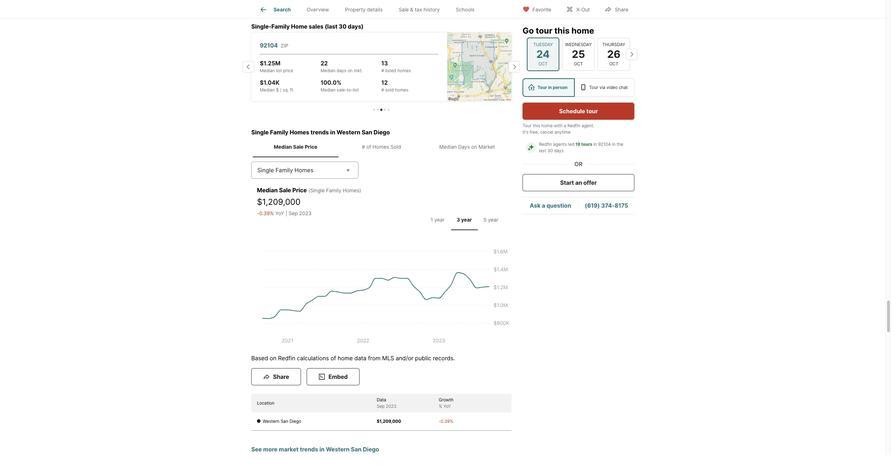 Task type: locate. For each thing, give the bounding box(es) containing it.
0 horizontal spatial tour
[[536, 26, 553, 36]]

family for single family homes
[[276, 167, 293, 174]]

diego for single family homes trends in western san diego
[[374, 129, 390, 136]]

share button down based
[[251, 368, 301, 385]]

real
[[251, 3, 269, 13]]

1 horizontal spatial a
[[564, 123, 567, 128]]

1 vertical spatial on
[[471, 144, 477, 150]]

0 vertical spatial -
[[257, 210, 259, 216]]

1 vertical spatial 2023
[[386, 404, 397, 409]]

list inside 100.0% median sale-to-list
[[353, 87, 359, 93]]

1 vertical spatial sep
[[377, 404, 385, 409]]

schools
[[456, 7, 475, 13]]

1 horizontal spatial list
[[353, 87, 359, 93]]

schools tab
[[448, 1, 483, 18]]

tour
[[536, 26, 553, 36], [587, 108, 598, 115]]

0 horizontal spatial share
[[273, 373, 289, 380]]

redfin up anytime
[[568, 123, 581, 128]]

2 year from the left
[[461, 217, 472, 223]]

1 horizontal spatial tour
[[538, 85, 547, 90]]

san inside see more market trends in western san diego link
[[351, 446, 362, 453]]

sold
[[385, 87, 394, 93]]

ask a question
[[530, 202, 571, 209]]

family
[[272, 23, 290, 30], [270, 129, 289, 136], [276, 167, 293, 174], [326, 187, 342, 193]]

1 vertical spatial #
[[382, 87, 384, 93]]

0 vertical spatial homes
[[290, 129, 309, 136]]

0 vertical spatial 2023
[[299, 210, 312, 216]]

3 oct from the left
[[610, 61, 619, 67]]

# inside the 13 # listed homes
[[382, 68, 384, 73]]

1 horizontal spatial -
[[439, 419, 441, 424]]

on right based
[[270, 355, 277, 362]]

1 vertical spatial single
[[257, 167, 274, 174]]

0 vertical spatial of
[[367, 144, 371, 150]]

1 horizontal spatial 30
[[548, 148, 553, 153]]

0 horizontal spatial -
[[257, 210, 259, 216]]

0 horizontal spatial 30
[[339, 23, 347, 30]]

median down $1.04k
[[260, 87, 275, 93]]

0 horizontal spatial 92104
[[260, 42, 278, 49]]

tour left person
[[538, 85, 547, 90]]

1 horizontal spatial oct
[[574, 61, 583, 67]]

growth
[[439, 397, 454, 403]]

tour up it's at the top right of page
[[523, 123, 532, 128]]

diego for see more market trends in western san diego
[[363, 446, 379, 453]]

2 oct from the left
[[574, 61, 583, 67]]

sale inside tab
[[293, 144, 304, 150]]

single
[[251, 129, 269, 136], [257, 167, 274, 174]]

sale left &
[[399, 7, 409, 13]]

of left sold
[[367, 144, 371, 150]]

5 year tab
[[478, 211, 505, 229]]

search
[[274, 7, 291, 13]]

price down "single family homes trends in western san diego"
[[305, 144, 318, 150]]

median down 22 at the top
[[321, 68, 336, 73]]

0 vertical spatial tab list
[[251, 0, 489, 18]]

oct inside tuesday 24 oct
[[539, 61, 548, 67]]

0 vertical spatial redfin
[[568, 123, 581, 128]]

anytime
[[555, 129, 571, 135]]

2 horizontal spatial on
[[471, 144, 477, 150]]

1 vertical spatial this
[[533, 123, 541, 128]]

# left sold
[[362, 144, 365, 150]]

sale-
[[337, 87, 347, 93]]

market
[[479, 144, 495, 150]]

0 horizontal spatial a
[[542, 202, 545, 209]]

year inside 3 year tab
[[461, 217, 472, 223]]

tab list containing search
[[251, 0, 489, 18]]

oct inside wednesday 25 oct
[[574, 61, 583, 67]]

# down the '13'
[[382, 68, 384, 73]]

1 horizontal spatial $1,209,000
[[377, 419, 401, 424]]

in inside in the last 30 days
[[612, 142, 616, 147]]

13 # listed homes
[[382, 60, 411, 73]]

records.
[[433, 355, 455, 362]]

92104 inside carousel group
[[260, 42, 278, 49]]

list right sale-
[[353, 87, 359, 93]]

(619) 374-8175 link
[[585, 202, 629, 209]]

1 vertical spatial of
[[331, 355, 336, 362]]

sale & tax history tab
[[391, 1, 448, 18]]

this
[[555, 26, 570, 36], [533, 123, 541, 128]]

0 vertical spatial market
[[298, 3, 326, 13]]

-0.39% yoy | sep 2023
[[257, 210, 312, 216]]

0 vertical spatial days
[[337, 68, 347, 73]]

2 vertical spatial tab list
[[423, 210, 506, 230]]

median down 100.0%
[[321, 87, 336, 93]]

median inside median sale price (single family homes) $1,209,000
[[257, 187, 278, 194]]

tour inside the schedule tour button
[[587, 108, 598, 115]]

price left "(single"
[[293, 187, 307, 194]]

more
[[263, 446, 278, 453]]

# of homes sold tab
[[339, 138, 425, 156]]

2 horizontal spatial tour
[[590, 85, 599, 90]]

days up 100.0% median sale-to-list
[[337, 68, 347, 73]]

0 vertical spatial this
[[555, 26, 570, 36]]

25
[[572, 48, 585, 60]]

oct for 24
[[539, 61, 548, 67]]

homes inside # of homes sold tab
[[373, 144, 389, 150]]

family inside median sale price (single family homes) $1,209,000
[[326, 187, 342, 193]]

100.0% median sale-to-list
[[321, 79, 359, 93]]

1 vertical spatial -
[[439, 419, 441, 424]]

western inside see more market trends in western san diego link
[[326, 446, 350, 453]]

1 horizontal spatial 2023
[[386, 404, 397, 409]]

homes inside the 13 # listed homes
[[398, 68, 411, 73]]

tour up tuesday
[[536, 26, 553, 36]]

2 horizontal spatial home
[[572, 26, 594, 36]]

market right more
[[279, 446, 299, 453]]

- down % at the bottom of the page
[[439, 419, 441, 424]]

family down search at the left
[[272, 23, 290, 30]]

market up sales
[[298, 3, 326, 13]]

2 vertical spatial home
[[338, 355, 353, 362]]

homes inside 12 # sold homes
[[395, 87, 409, 93]]

2 vertical spatial sale
[[279, 187, 291, 194]]

for
[[363, 3, 374, 13]]

1 vertical spatial diego
[[290, 419, 301, 424]]

location
[[257, 400, 275, 406]]

0 horizontal spatial of
[[331, 355, 336, 362]]

market for estate
[[298, 3, 326, 13]]

sep inside data sep 2023
[[377, 404, 385, 409]]

see more market trends in western san diego
[[251, 446, 379, 453]]

1 vertical spatial a
[[542, 202, 545, 209]]

on left mkt.
[[348, 68, 353, 73]]

2 vertical spatial on
[[270, 355, 277, 362]]

30 right last
[[548, 148, 553, 153]]

year right 5
[[488, 217, 499, 223]]

median up 'single family homes'
[[274, 144, 292, 150]]

2023 inside data sep 2023
[[386, 404, 397, 409]]

tab list containing median sale price
[[251, 137, 512, 157]]

days
[[458, 144, 470, 150]]

0 vertical spatial diego
[[374, 129, 390, 136]]

price inside median sale price (single family homes) $1,209,000
[[293, 187, 307, 194]]

0 horizontal spatial list
[[276, 68, 282, 73]]

92104
[[260, 42, 278, 49], [598, 142, 611, 147]]

this up free,
[[533, 123, 541, 128]]

price for median sale price
[[305, 144, 318, 150]]

tour left via
[[590, 85, 599, 90]]

homes right sold at top left
[[395, 87, 409, 93]]

homes up median sale price
[[290, 129, 309, 136]]

0 horizontal spatial yoy
[[275, 210, 284, 216]]

0.39% for -0.39% yoy | sep 2023
[[259, 210, 274, 216]]

tour up agent.
[[587, 108, 598, 115]]

this up wednesday
[[555, 26, 570, 36]]

1 year
[[431, 217, 445, 223]]

0 vertical spatial single
[[251, 129, 269, 136]]

a right with
[[564, 123, 567, 128]]

median sale price (single family homes) $1,209,000
[[257, 187, 361, 207]]

1 horizontal spatial sale
[[293, 144, 304, 150]]

market for more
[[279, 446, 299, 453]]

# inside tab
[[362, 144, 365, 150]]

$1,209,000 down data sep 2023 on the bottom left of the page
[[377, 419, 401, 424]]

list inside $1.25m median list price
[[276, 68, 282, 73]]

yoy inside growth % yoy
[[444, 404, 451, 409]]

22 median days on mkt.
[[321, 60, 363, 73]]

of up embed button
[[331, 355, 336, 362]]

trends
[[311, 129, 329, 136], [300, 446, 318, 453]]

100.0%
[[321, 79, 342, 86]]

family right "(single"
[[326, 187, 342, 193]]

single for single family homes trends in western san diego
[[251, 129, 269, 136]]

None button
[[527, 37, 560, 71], [563, 38, 595, 71], [598, 38, 631, 71], [527, 37, 560, 71], [563, 38, 595, 71], [598, 38, 631, 71]]

1 horizontal spatial next image
[[626, 49, 638, 60]]

0 horizontal spatial 2023
[[299, 210, 312, 216]]

share button
[[599, 2, 635, 16], [251, 368, 301, 385]]

slide 2 dot image
[[377, 109, 379, 111]]

0 vertical spatial trends
[[311, 129, 329, 136]]

yoy down growth
[[444, 404, 451, 409]]

1 year from the left
[[435, 217, 445, 223]]

22
[[321, 60, 328, 67]]

median left days
[[440, 144, 457, 150]]

sale for median sale price
[[293, 144, 304, 150]]

home left data
[[338, 355, 353, 362]]

trends for market
[[300, 446, 318, 453]]

sale down 'single family homes'
[[279, 187, 291, 194]]

sale down "single family homes trends in western san diego"
[[293, 144, 304, 150]]

$1.04k median $ / sq. ft.
[[260, 79, 294, 93]]

0 horizontal spatial sale
[[279, 187, 291, 194]]

92104 left 'zip'
[[260, 42, 278, 49]]

tuesday
[[534, 42, 553, 47]]

san for see more market trends in western san diego
[[351, 446, 362, 453]]

an
[[576, 179, 582, 186]]

see more market trends in western san diego link
[[251, 445, 379, 455]]

median down $1.25m
[[260, 68, 275, 73]]

5
[[484, 217, 487, 223]]

0 vertical spatial yoy
[[275, 210, 284, 216]]

home up wednesday
[[572, 26, 594, 36]]

374-
[[602, 202, 615, 209]]

calculations
[[297, 355, 329, 362]]

listed
[[385, 68, 396, 73]]

trends inside see more market trends in western san diego link
[[300, 446, 318, 453]]

0 vertical spatial share
[[615, 6, 629, 12]]

# left sold at top left
[[382, 87, 384, 93]]

tour inside tour via video chat option
[[590, 85, 599, 90]]

next image right 'thursday 26 oct'
[[626, 49, 638, 60]]

sep
[[289, 210, 298, 216], [377, 404, 385, 409]]

trends for homes
[[311, 129, 329, 136]]

homes right listed
[[398, 68, 411, 73]]

30 inside in the last 30 days
[[548, 148, 553, 153]]

single family homes trends in western san diego
[[251, 129, 390, 136]]

0 horizontal spatial home
[[338, 355, 353, 362]]

and/or
[[396, 355, 414, 362]]

it's free, cancel anytime
[[523, 129, 571, 135]]

0 vertical spatial home
[[572, 26, 594, 36]]

homes left sold
[[373, 144, 389, 150]]

0 horizontal spatial $1,209,000
[[257, 197, 301, 207]]

year right the 1
[[435, 217, 445, 223]]

0 vertical spatial tour
[[536, 26, 553, 36]]

1 vertical spatial share button
[[251, 368, 301, 385]]

1 vertical spatial trends
[[300, 446, 318, 453]]

0 horizontal spatial redfin
[[278, 355, 296, 362]]

0 horizontal spatial sep
[[289, 210, 298, 216]]

a right ask
[[542, 202, 545, 209]]

0 horizontal spatial next image
[[509, 61, 520, 73]]

0 vertical spatial on
[[348, 68, 353, 73]]

/
[[280, 87, 282, 93]]

1 horizontal spatial on
[[348, 68, 353, 73]]

1 vertical spatial tab list
[[251, 137, 512, 157]]

go
[[523, 26, 534, 36]]

0 vertical spatial #
[[382, 68, 384, 73]]

1 horizontal spatial share
[[615, 6, 629, 12]]

public
[[415, 355, 432, 362]]

1 horizontal spatial tour
[[587, 108, 598, 115]]

30
[[339, 23, 347, 30], [548, 148, 553, 153]]

oct down "25"
[[574, 61, 583, 67]]

median inside $1.04k median $ / sq. ft.
[[260, 87, 275, 93]]

price
[[305, 144, 318, 150], [293, 187, 307, 194]]

home up cancel
[[542, 123, 553, 128]]

days down the agents
[[554, 148, 564, 153]]

year for 3 year
[[461, 217, 472, 223]]

list box containing tour in person
[[523, 78, 635, 97]]

0 horizontal spatial oct
[[539, 61, 548, 67]]

tour for go
[[536, 26, 553, 36]]

yoy left the |
[[275, 210, 284, 216]]

redfin
[[568, 123, 581, 128], [539, 142, 552, 147], [278, 355, 296, 362]]

0 vertical spatial share button
[[599, 2, 635, 16]]

3 year
[[457, 217, 472, 223]]

0 vertical spatial $1,209,000
[[257, 197, 301, 207]]

1 vertical spatial share
[[273, 373, 289, 380]]

0 vertical spatial san
[[362, 129, 373, 136]]

0 vertical spatial list
[[276, 68, 282, 73]]

sep right the |
[[289, 210, 298, 216]]

san
[[362, 129, 373, 136], [281, 419, 288, 424], [351, 446, 362, 453]]

via
[[600, 85, 606, 90]]

year inside 5 year tab
[[488, 217, 499, 223]]

in the last 30 days
[[539, 142, 625, 153]]

$1,209,000 up -0.39% yoy | sep 2023
[[257, 197, 301, 207]]

(619) 374-8175
[[585, 202, 629, 209]]

yoy for yoy
[[275, 210, 284, 216]]

0 vertical spatial sale
[[399, 7, 409, 13]]

2 horizontal spatial year
[[488, 217, 499, 223]]

# for 12
[[382, 87, 384, 93]]

share button right out
[[599, 2, 635, 16]]

1 horizontal spatial this
[[555, 26, 570, 36]]

redfin up last
[[539, 142, 552, 147]]

sep down data
[[377, 404, 385, 409]]

homes for trends
[[290, 129, 309, 136]]

property details
[[345, 7, 383, 13]]

favorite button
[[517, 2, 558, 16]]

on right days
[[471, 144, 477, 150]]

- for -0.39%
[[439, 419, 441, 424]]

0 vertical spatial western
[[337, 129, 361, 136]]

list left 'price'
[[276, 68, 282, 73]]

oct down 26
[[610, 61, 619, 67]]

diego
[[374, 129, 390, 136], [290, 419, 301, 424], [363, 446, 379, 453]]

0 vertical spatial price
[[305, 144, 318, 150]]

tour inside 'tour in person' option
[[538, 85, 547, 90]]

3 year from the left
[[488, 217, 499, 223]]

1 vertical spatial tour
[[587, 108, 598, 115]]

oct inside 'thursday 26 oct'
[[610, 61, 619, 67]]

median inside median days on market tab
[[440, 144, 457, 150]]

family up median sale price
[[270, 129, 289, 136]]

median inside median sale price tab
[[274, 144, 292, 150]]

1 vertical spatial $1,209,000
[[377, 419, 401, 424]]

sale inside tab
[[399, 7, 409, 13]]

1 vertical spatial days
[[554, 148, 564, 153]]

next image left tuesday 24 oct
[[509, 61, 520, 73]]

$1.04k
[[260, 79, 280, 86]]

thursday
[[603, 42, 626, 47]]

sale inside median sale price (single family homes) $1,209,000
[[279, 187, 291, 194]]

2 vertical spatial western
[[326, 446, 350, 453]]

family down median sale price tab at the left of page
[[276, 167, 293, 174]]

2023 down data
[[386, 404, 397, 409]]

on
[[348, 68, 353, 73], [471, 144, 477, 150], [270, 355, 277, 362]]

0.39% left the |
[[259, 210, 274, 216]]

0.39% down % at the bottom of the page
[[441, 419, 454, 424]]

year right 3
[[461, 217, 472, 223]]

1 vertical spatial 92104
[[598, 142, 611, 147]]

0.39%
[[259, 210, 274, 216], [441, 419, 454, 424]]

single-family home sales (last 30 days)
[[251, 23, 364, 30]]

led
[[568, 142, 575, 147]]

0 horizontal spatial year
[[435, 217, 445, 223]]

history
[[424, 7, 440, 13]]

days)
[[348, 23, 364, 30]]

tab list
[[251, 0, 489, 18], [251, 137, 512, 157], [423, 210, 506, 230]]

list box
[[523, 78, 635, 97]]

median down 'single family homes'
[[257, 187, 278, 194]]

price inside tab
[[305, 144, 318, 150]]

x-out
[[577, 6, 590, 12]]

30 right (last on the top left of the page
[[339, 23, 347, 30]]

median sale price tab
[[253, 138, 339, 156]]

redfin left calculations
[[278, 355, 296, 362]]

homes
[[290, 129, 309, 136], [373, 144, 389, 150], [295, 167, 314, 174]]

year inside 1 year tab
[[435, 217, 445, 223]]

in inside option
[[548, 85, 552, 90]]

homes up "(single"
[[295, 167, 314, 174]]

oct down '24'
[[539, 61, 548, 67]]

2 horizontal spatial oct
[[610, 61, 619, 67]]

0 vertical spatial homes
[[398, 68, 411, 73]]

2 vertical spatial diego
[[363, 446, 379, 453]]

sq.
[[283, 87, 289, 93]]

# inside 12 # sold homes
[[382, 87, 384, 93]]

92104 left the
[[598, 142, 611, 147]]

2023 down median sale price (single family homes) $1,209,000
[[299, 210, 312, 216]]

1 oct from the left
[[539, 61, 548, 67]]

list
[[276, 68, 282, 73], [353, 87, 359, 93]]

days inside the "22 median days on mkt."
[[337, 68, 347, 73]]

market
[[298, 3, 326, 13], [279, 446, 299, 453]]

1 horizontal spatial year
[[461, 217, 472, 223]]

1 vertical spatial sale
[[293, 144, 304, 150]]

next image
[[626, 49, 638, 60], [509, 61, 520, 73]]

1 vertical spatial 30
[[548, 148, 553, 153]]

x-out button
[[561, 2, 596, 16]]

schedule
[[559, 108, 585, 115]]

1 horizontal spatial sep
[[377, 404, 385, 409]]

1 horizontal spatial yoy
[[444, 404, 451, 409]]

see
[[251, 446, 262, 453]]

- left the |
[[257, 210, 259, 216]]

sold
[[391, 144, 401, 150]]



Task type: vqa. For each thing, say whether or not it's contained in the screenshot.


Task type: describe. For each thing, give the bounding box(es) containing it.
out
[[582, 6, 590, 12]]

(619)
[[585, 202, 600, 209]]

ask
[[530, 202, 541, 209]]

tours
[[582, 142, 593, 147]]

median inside $1.25m median list price
[[260, 68, 275, 73]]

24
[[537, 48, 550, 60]]

san for single family homes trends in western san diego
[[362, 129, 373, 136]]

person
[[553, 85, 568, 90]]

nile
[[399, 3, 415, 13]]

26
[[608, 48, 621, 60]]

sale & tax history
[[399, 7, 440, 13]]

2 vertical spatial homes
[[295, 167, 314, 174]]

19
[[576, 142, 581, 147]]

median sale price
[[274, 144, 318, 150]]

# of homes sold
[[362, 144, 401, 150]]

question
[[547, 202, 571, 209]]

year for 1 year
[[435, 217, 445, 223]]

13
[[382, 60, 388, 67]]

price for median sale price (single family homes) $1,209,000
[[293, 187, 307, 194]]

- for -0.39% yoy | sep 2023
[[257, 210, 259, 216]]

1 vertical spatial san
[[281, 419, 288, 424]]

offer
[[584, 179, 597, 186]]

start
[[561, 179, 574, 186]]

family for single-family home sales (last 30 days)
[[272, 23, 290, 30]]

1 horizontal spatial home
[[542, 123, 553, 128]]

sale for median sale price (single family homes) $1,209,000
[[279, 187, 291, 194]]

3 year tab
[[451, 211, 478, 229]]

year for 5 year
[[488, 217, 499, 223]]

|
[[286, 210, 287, 216]]

12 # sold homes
[[382, 79, 409, 93]]

1 horizontal spatial share button
[[599, 2, 635, 16]]

free,
[[530, 129, 539, 135]]

tour via video chat option
[[575, 78, 635, 97]]

wednesday 25 oct
[[566, 42, 592, 67]]

property
[[345, 7, 366, 13]]

tour for tour via video chat
[[590, 85, 599, 90]]

single family homes
[[257, 167, 314, 174]]

12
[[382, 79, 388, 86]]

median days on market
[[440, 144, 495, 150]]

$1.25m
[[260, 60, 281, 67]]

the
[[617, 142, 624, 147]]

schedule tour button
[[523, 103, 635, 120]]

homes)
[[343, 187, 361, 193]]

homes for 13
[[398, 68, 411, 73]]

yoy for % yoy
[[444, 404, 451, 409]]

1 vertical spatial next image
[[509, 61, 520, 73]]

previous image
[[243, 61, 254, 73]]

based on redfin calculations of home data from mls and/or public records.
[[251, 355, 455, 362]]

mkt.
[[354, 68, 363, 73]]

8175
[[615, 202, 629, 209]]

western for homes
[[337, 129, 361, 136]]

on inside the "22 median days on mkt."
[[348, 68, 353, 73]]

image image
[[447, 33, 512, 101]]

median inside 100.0% median sale-to-list
[[321, 87, 336, 93]]

single for single family homes
[[257, 167, 274, 174]]

embed
[[329, 373, 348, 380]]

1 horizontal spatial redfin
[[539, 142, 552, 147]]

western san diego
[[263, 419, 301, 424]]

agents
[[553, 142, 567, 147]]

$1,209,000 inside median sale price (single family homes) $1,209,000
[[257, 197, 301, 207]]

x-
[[577, 6, 582, 12]]

1 horizontal spatial 92104
[[598, 142, 611, 147]]

oct for 26
[[610, 61, 619, 67]]

tour via video chat
[[590, 85, 628, 90]]

slide 4 dot image
[[384, 109, 386, 111]]

3523
[[376, 3, 397, 13]]

homes for 12
[[395, 87, 409, 93]]

it's
[[523, 129, 529, 135]]

real estate market insights for 3523 nile st
[[251, 3, 425, 13]]

days inside in the last 30 days
[[554, 148, 564, 153]]

slide 5 dot image
[[388, 109, 390, 111]]

-0.39%
[[439, 419, 454, 424]]

92104 link
[[260, 41, 281, 50]]

$1.25m median list price
[[260, 60, 293, 73]]

tour in person option
[[523, 78, 575, 97]]

western for market
[[326, 446, 350, 453]]

2 vertical spatial redfin
[[278, 355, 296, 362]]

property details tab
[[337, 1, 391, 18]]

0 vertical spatial sep
[[289, 210, 298, 216]]

start an offer
[[561, 179, 597, 186]]

details
[[367, 7, 383, 13]]

overview
[[307, 7, 329, 13]]

tab list containing 1 year
[[423, 210, 506, 230]]

0 vertical spatial a
[[564, 123, 567, 128]]

tour for tour in person
[[538, 85, 547, 90]]

tuesday 24 oct
[[534, 42, 553, 67]]

92104 zip
[[260, 42, 288, 49]]

overview tab
[[299, 1, 337, 18]]

# for 13
[[382, 68, 384, 73]]

0 horizontal spatial on
[[270, 355, 277, 362]]

cancel
[[540, 129, 554, 135]]

carousel group
[[243, 31, 520, 111]]

slide 1 dot image
[[373, 109, 376, 111]]

oct for 25
[[574, 61, 583, 67]]

of inside tab
[[367, 144, 371, 150]]

embed button
[[307, 368, 360, 385]]

family for single family homes trends in western san diego
[[270, 129, 289, 136]]

slide 3 dot image
[[381, 109, 383, 111]]

with
[[554, 123, 563, 128]]

1 year tab
[[425, 211, 451, 229]]

median days on market tab
[[425, 138, 510, 156]]

search link
[[259, 5, 291, 14]]

1
[[431, 217, 433, 223]]

1 vertical spatial western
[[263, 419, 280, 424]]

5 year
[[484, 217, 499, 223]]

on inside median days on market tab
[[471, 144, 477, 150]]

0 horizontal spatial share button
[[251, 368, 301, 385]]

growth % yoy
[[439, 397, 454, 409]]

median inside the "22 median days on mkt."
[[321, 68, 336, 73]]

2 horizontal spatial redfin
[[568, 123, 581, 128]]

thursday 26 oct
[[603, 42, 626, 67]]

tour for tour this home with a redfin agent.
[[523, 123, 532, 128]]

(last
[[325, 23, 338, 30]]

based
[[251, 355, 268, 362]]

0 vertical spatial next image
[[626, 49, 638, 60]]

from
[[368, 355, 381, 362]]

wednesday
[[566, 42, 592, 47]]

tour this home with a redfin agent.
[[523, 123, 595, 128]]

or
[[575, 161, 583, 168]]

ft.
[[290, 87, 294, 93]]

video
[[607, 85, 618, 90]]

st
[[416, 3, 425, 13]]

to-
[[347, 87, 353, 93]]

homes for sold
[[373, 144, 389, 150]]

tour for schedule
[[587, 108, 598, 115]]

0.39% for -0.39%
[[441, 419, 454, 424]]

last
[[539, 148, 547, 153]]



